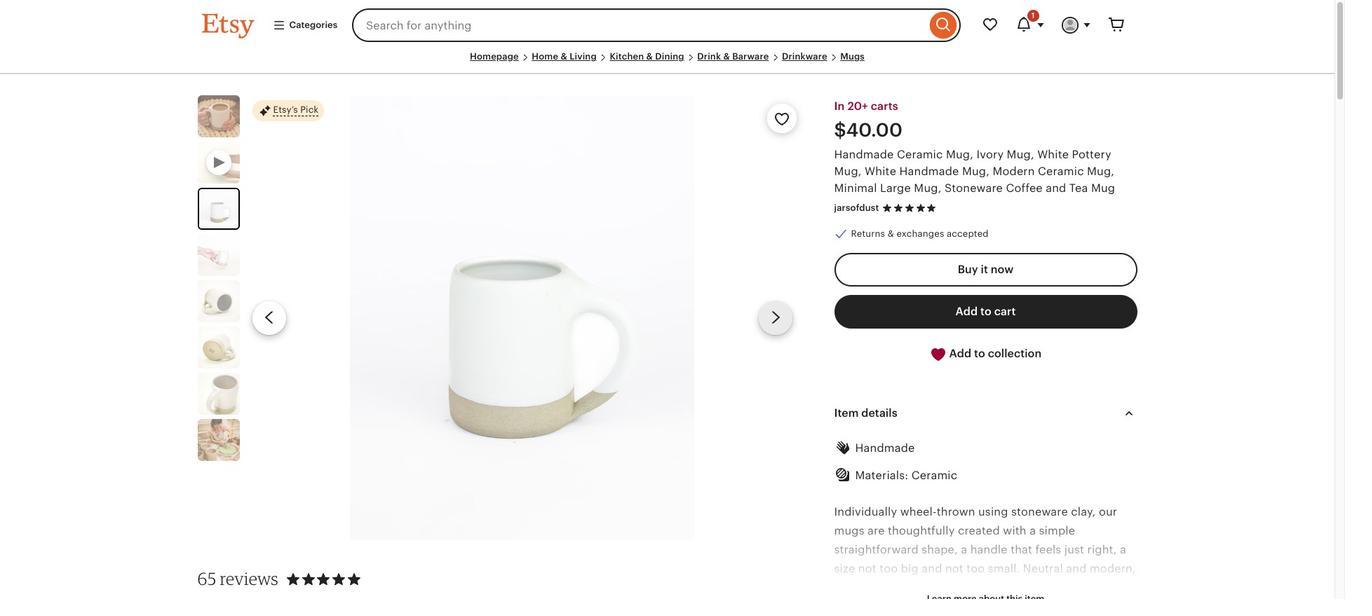 Task type: locate. For each thing, give the bounding box(es) containing it.
ceramic up large
[[897, 148, 943, 162]]

etsy's pick
[[273, 105, 319, 115]]

menu bar
[[202, 50, 1133, 74]]

1 vertical spatial with
[[1030, 582, 1053, 595]]

mug, up modern
[[1007, 148, 1034, 162]]

homepage
[[470, 51, 519, 62]]

0 vertical spatial add
[[956, 305, 978, 319]]

created
[[958, 524, 1000, 538]]

0 vertical spatial with
[[1003, 524, 1027, 538]]

barware
[[732, 51, 769, 62]]

1 vertical spatial white
[[865, 165, 896, 178]]

not up perfect
[[858, 563, 877, 576]]

handmade ceramic mug ivory mug white pottery mug white image 3 image
[[197, 234, 240, 276]]

details
[[862, 407, 898, 420]]

1 button
[[1007, 8, 1053, 42]]

feels
[[1036, 544, 1061, 557]]

drink & barware
[[697, 51, 769, 62]]

2 vertical spatial ceramic
[[912, 469, 958, 483]]

ceramic
[[897, 148, 943, 162], [1038, 165, 1084, 178], [912, 469, 958, 483]]

that
[[1011, 544, 1033, 557]]

2 vertical spatial handmade
[[855, 442, 915, 455]]

buy it now button
[[834, 253, 1137, 287]]

shape,
[[922, 544, 958, 557]]

big
[[901, 563, 919, 576]]

add to collection
[[947, 347, 1042, 361]]

tea
[[1070, 182, 1088, 195]]

for
[[895, 582, 911, 595]]

add
[[956, 305, 978, 319], [949, 347, 972, 361]]

& right drink
[[723, 51, 730, 62]]

not up the shelves,
[[945, 563, 964, 576]]

home & living link
[[532, 51, 597, 62]]

handmade ceramic mug ivory mug white pottery mug white image 2 image
[[350, 96, 694, 541], [199, 189, 238, 229]]

None search field
[[352, 8, 961, 42]]

0 vertical spatial handmade
[[834, 148, 894, 162]]

handmade up materials:
[[855, 442, 915, 455]]

handmade
[[834, 148, 894, 162], [899, 165, 959, 178], [855, 442, 915, 455]]

2 not from the left
[[945, 563, 964, 576]]

carts
[[871, 100, 898, 113]]

modern
[[993, 165, 1035, 178]]

using
[[978, 505, 1008, 519]]

not
[[858, 563, 877, 576], [945, 563, 964, 576]]

& right returns
[[888, 229, 894, 239]]

drink & barware link
[[697, 51, 769, 62]]

mugs
[[834, 524, 865, 538]]

with up that
[[1003, 524, 1027, 538]]

now
[[991, 263, 1014, 277]]

homepage link
[[470, 51, 519, 62]]

too
[[880, 563, 898, 576], [967, 563, 985, 576]]

& for kitchen
[[646, 51, 653, 62]]

a down created
[[961, 544, 967, 557]]

ceramic up tea
[[1038, 165, 1084, 178]]

handle
[[970, 544, 1008, 557]]

modern,
[[1090, 563, 1136, 576]]

it
[[981, 263, 988, 277]]

1 horizontal spatial too
[[967, 563, 985, 576]]

0 vertical spatial ceramic
[[897, 148, 943, 162]]

handmade ceramic mug ivory mug white pottery mug white image 5 image
[[197, 327, 240, 369]]

too left big
[[880, 563, 898, 576]]

0 horizontal spatial not
[[858, 563, 877, 576]]

handmade down the "$40.00"
[[834, 148, 894, 162]]

a down "stoneware"
[[1030, 524, 1036, 538]]

open
[[914, 582, 942, 595]]

1 vertical spatial to
[[974, 347, 985, 361]]

buy it now
[[958, 263, 1014, 277]]

in
[[834, 100, 845, 113]]

& right home at the top of the page
[[561, 51, 567, 62]]

to
[[981, 305, 992, 319], [974, 347, 985, 361]]

1 vertical spatial add
[[949, 347, 972, 361]]

and
[[1046, 182, 1066, 195], [922, 563, 942, 576], [1066, 563, 1087, 576]]

too up the shelves,
[[967, 563, 985, 576]]

1 too from the left
[[880, 563, 898, 576]]

perfect
[[852, 582, 892, 595]]

a right "right," at right bottom
[[1120, 544, 1126, 557]]

and down just
[[1066, 563, 1087, 576]]

stoneware
[[1011, 505, 1068, 519]]

and inside handmade ceramic mug, ivory mug, white pottery mug, white handmade mug, modern ceramic mug, minimal large mug, stoneware coffee and tea mug
[[1046, 182, 1066, 195]]

0 vertical spatial to
[[981, 305, 992, 319]]

a
[[1030, 524, 1036, 538], [961, 544, 967, 557], [1120, 544, 1126, 557]]

mugs
[[840, 51, 865, 62]]

&
[[561, 51, 567, 62], [646, 51, 653, 62], [723, 51, 730, 62], [888, 229, 894, 239]]

jarsofdust link
[[834, 203, 879, 213]]

reviews
[[220, 569, 278, 590]]

home & living
[[532, 51, 597, 62]]

add left cart at right
[[956, 305, 978, 319]]

0 horizontal spatial too
[[880, 563, 898, 576]]

2 too from the left
[[967, 563, 985, 576]]

kitchen
[[610, 51, 644, 62]]

& left the dining
[[646, 51, 653, 62]]

just
[[1065, 544, 1084, 557]]

white left pottery
[[1037, 148, 1069, 162]]

handmade ceramic mug ivory mug white pottery mug white image 4 image
[[197, 281, 240, 323]]

menu bar containing homepage
[[202, 50, 1133, 74]]

living
[[570, 51, 597, 62]]

stoneware
[[945, 182, 1003, 195]]

ivory
[[977, 148, 1004, 162]]

mug,
[[946, 148, 974, 162], [1007, 148, 1034, 162], [834, 165, 862, 178], [962, 165, 990, 178], [1087, 165, 1115, 178], [914, 182, 942, 195]]

with
[[1003, 524, 1027, 538], [1030, 582, 1053, 595]]

handmade for handmade ceramic mug, ivory mug, white pottery mug, white handmade mug, modern ceramic mug, minimal large mug, stoneware coffee and tea mug
[[834, 148, 894, 162]]

with down neutral
[[1030, 582, 1053, 595]]

to left cart at right
[[981, 305, 992, 319]]

materials: ceramic
[[855, 469, 958, 483]]

and left tea
[[1046, 182, 1066, 195]]

in 20+ carts $40.00
[[834, 100, 903, 141]]

thrown
[[937, 505, 975, 519]]

to left "collection"
[[974, 347, 985, 361]]

categories banner
[[176, 0, 1158, 50]]

returns
[[851, 229, 885, 239]]

1 horizontal spatial white
[[1037, 148, 1069, 162]]

white
[[1037, 148, 1069, 162], [865, 165, 896, 178]]

add down add to cart button
[[949, 347, 972, 361]]

0 horizontal spatial handmade ceramic mug ivory mug white pottery mug white image 2 image
[[199, 189, 238, 229]]

ceramic up wheel-
[[912, 469, 958, 483]]

returns & exchanges accepted
[[851, 229, 989, 239]]

it's
[[834, 582, 849, 595]]

accepted
[[947, 229, 989, 239]]

white up large
[[865, 165, 896, 178]]

cart
[[994, 305, 1016, 319]]

handmade up large
[[899, 165, 959, 178]]

1 horizontal spatial not
[[945, 563, 964, 576]]

home
[[532, 51, 558, 62]]



Task type: vqa. For each thing, say whether or not it's contained in the screenshot.
"Start"
no



Task type: describe. For each thing, give the bounding box(es) containing it.
size
[[834, 563, 855, 576]]

our
[[1099, 505, 1117, 519]]

add for add to collection
[[949, 347, 972, 361]]

add to collection button
[[834, 338, 1137, 372]]

item details button
[[822, 397, 1150, 431]]

20+
[[848, 100, 868, 113]]

0 horizontal spatial with
[[1003, 524, 1027, 538]]

& for home
[[561, 51, 567, 62]]

mugs link
[[840, 51, 865, 62]]

small.
[[988, 563, 1020, 576]]

1 horizontal spatial a
[[1030, 524, 1036, 538]]

exchanges
[[897, 229, 944, 239]]

coffee
[[992, 582, 1027, 595]]

right,
[[1087, 544, 1117, 557]]

kitchen & dining
[[610, 51, 684, 62]]

straightforward
[[834, 544, 919, 557]]

add for add to cart
[[956, 305, 978, 319]]

add to cart button
[[834, 296, 1137, 329]]

individually wheel-thrown using stoneware clay, our mugs are thoughtfully created with a simple straightforward shape, a handle that feels just right, a size not too big and not too small. neutral and modern, it's perfect for open shelves, coffee with friends
[[834, 505, 1136, 600]]

1
[[1032, 11, 1035, 20]]

clay,
[[1071, 505, 1096, 519]]

large
[[880, 182, 911, 195]]

1 not from the left
[[858, 563, 877, 576]]

coffee
[[1006, 182, 1043, 195]]

handmade ceramic mug ivory mug white pottery mug white image 6 image
[[197, 373, 240, 415]]

handmade ceramic mug, ivory mug, white pottery mug, white handmade mug, modern ceramic mug, minimal large mug, stoneware coffee and tea mug
[[834, 148, 1115, 195]]

individually
[[834, 505, 897, 519]]

1 horizontal spatial handmade ceramic mug ivory mug white pottery mug white image 2 image
[[350, 96, 694, 541]]

drinkware
[[782, 51, 827, 62]]

2 horizontal spatial a
[[1120, 544, 1126, 557]]

etsy's
[[273, 105, 298, 115]]

item
[[834, 407, 859, 420]]

ceramic for materials: ceramic
[[912, 469, 958, 483]]

item details
[[834, 407, 898, 420]]

1 horizontal spatial with
[[1030, 582, 1053, 595]]

1 vertical spatial ceramic
[[1038, 165, 1084, 178]]

jarsofdust
[[834, 203, 879, 213]]

dining
[[655, 51, 684, 62]]

handmade ceramic mug ivory mug white pottery mug white image 7 image
[[197, 420, 240, 462]]

to for collection
[[974, 347, 985, 361]]

mug, left the ivory
[[946, 148, 974, 162]]

materials:
[[855, 469, 909, 483]]

mug, up mug
[[1087, 165, 1115, 178]]

mug, right large
[[914, 182, 942, 195]]

minimal
[[834, 182, 877, 195]]

are
[[868, 524, 885, 538]]

drinkware link
[[782, 51, 827, 62]]

handmade for handmade
[[855, 442, 915, 455]]

simple
[[1039, 524, 1075, 538]]

drink
[[697, 51, 721, 62]]

Search for anything text field
[[352, 8, 926, 42]]

kitchen & dining link
[[610, 51, 684, 62]]

ceramic for handmade ceramic mug, ivory mug, white pottery mug, white handmade mug, modern ceramic mug, minimal large mug, stoneware coffee and tea mug
[[897, 148, 943, 162]]

none search field inside categories banner
[[352, 8, 961, 42]]

categories
[[289, 20, 337, 30]]

mug
[[1091, 182, 1115, 195]]

& for drink
[[723, 51, 730, 62]]

buy
[[958, 263, 978, 277]]

1 vertical spatial handmade
[[899, 165, 959, 178]]

neutral
[[1023, 563, 1063, 576]]

pick
[[300, 105, 319, 115]]

thoughtfully
[[888, 524, 955, 538]]

pottery
[[1072, 148, 1112, 162]]

to for cart
[[981, 305, 992, 319]]

65 reviews
[[197, 569, 278, 590]]

0 horizontal spatial a
[[961, 544, 967, 557]]

and up open
[[922, 563, 942, 576]]

wheel-
[[900, 505, 937, 519]]

$40.00
[[834, 119, 903, 141]]

mug, up stoneware
[[962, 165, 990, 178]]

etsy's pick button
[[252, 100, 324, 122]]

65
[[197, 569, 216, 590]]

categories button
[[262, 13, 348, 38]]

0 horizontal spatial white
[[865, 165, 896, 178]]

add to cart
[[956, 305, 1016, 319]]

mug, up minimal
[[834, 165, 862, 178]]

0 vertical spatial white
[[1037, 148, 1069, 162]]

collection
[[988, 347, 1042, 361]]

handmade ceramic mug ivory mug white pottery mug white image 1 image
[[197, 96, 240, 138]]

shelves,
[[945, 582, 989, 595]]

& for returns
[[888, 229, 894, 239]]



